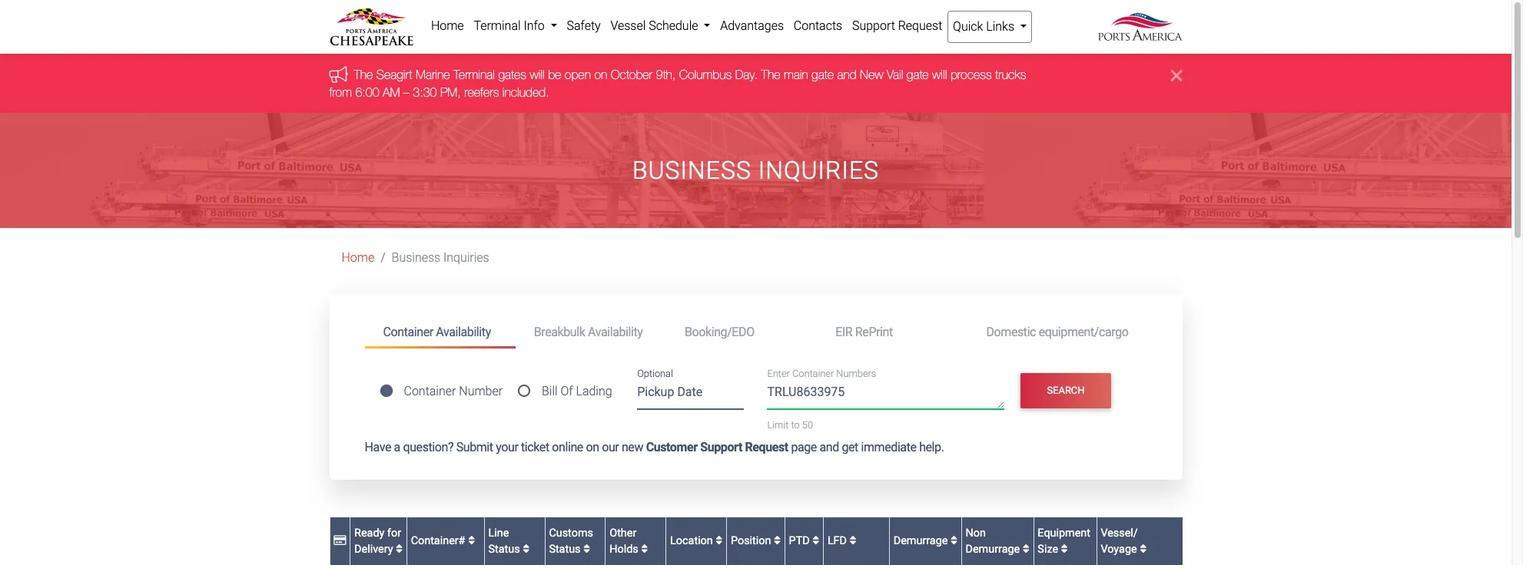 Task type: locate. For each thing, give the bounding box(es) containing it.
availability for container availability
[[436, 325, 491, 339]]

new
[[860, 68, 883, 82]]

availability for breakbulk availability
[[588, 325, 643, 339]]

breakbulk
[[534, 325, 585, 339]]

sort image for ready for delivery
[[396, 544, 403, 555]]

1 horizontal spatial request
[[898, 18, 942, 33]]

1 horizontal spatial business inquiries
[[632, 156, 879, 185]]

0 vertical spatial and
[[837, 68, 857, 82]]

on
[[594, 68, 607, 82], [586, 440, 599, 455]]

2 status from the left
[[549, 543, 581, 556]]

support request link
[[847, 11, 947, 41]]

sort image right holds
[[641, 544, 648, 555]]

quick
[[953, 19, 983, 34]]

sort image inside position link
[[774, 536, 781, 547]]

container# link
[[411, 535, 475, 548]]

status inside customs status
[[549, 543, 581, 556]]

request down limit in the right bottom of the page
[[745, 440, 788, 455]]

home for home link to the left
[[342, 251, 374, 265]]

1 horizontal spatial inquiries
[[758, 156, 879, 185]]

1 horizontal spatial gate
[[907, 68, 929, 82]]

1 vertical spatial business inquiries
[[392, 251, 489, 265]]

will
[[530, 68, 545, 82], [932, 68, 947, 82]]

home
[[431, 18, 464, 33], [342, 251, 374, 265]]

sort image down customs
[[583, 544, 590, 555]]

close image
[[1171, 66, 1182, 85]]

1 vertical spatial business
[[392, 251, 440, 265]]

terminal left info
[[474, 18, 521, 33]]

terminal inside the seagirt marine terminal gates will be open on october 9th, columbus day. the main gate and new vail gate will process trucks from 6:00 am – 3:30 pm, reefers included.
[[453, 68, 495, 82]]

the seagirt marine terminal gates will be open on october 9th, columbus day. the main gate and new vail gate will process trucks from 6:00 am – 3:30 pm, reefers included. alert
[[0, 54, 1512, 113]]

am
[[383, 85, 400, 99]]

sort image down for
[[396, 544, 403, 555]]

status inside line status
[[488, 543, 520, 556]]

sort image right the ptd link
[[850, 536, 857, 547]]

will left be
[[530, 68, 545, 82]]

demurrage down non
[[966, 543, 1020, 556]]

0 vertical spatial support
[[852, 18, 895, 33]]

your
[[496, 440, 518, 455]]

equipment size
[[1038, 527, 1090, 556]]

and inside the seagirt marine terminal gates will be open on october 9th, columbus day. the main gate and new vail gate will process trucks from 6:00 am – 3:30 pm, reefers included.
[[837, 68, 857, 82]]

availability right breakbulk at the bottom of the page
[[588, 325, 643, 339]]

advantages
[[720, 18, 784, 33]]

sort image
[[468, 536, 475, 547], [774, 536, 781, 547], [812, 536, 819, 547], [951, 536, 957, 547], [1023, 544, 1030, 555], [1061, 544, 1068, 555], [1140, 544, 1147, 555]]

safety
[[567, 18, 601, 33]]

and left new
[[837, 68, 857, 82]]

sort image inside lfd "link"
[[850, 536, 857, 547]]

customs
[[549, 527, 593, 540]]

the
[[354, 68, 373, 82], [761, 68, 780, 82]]

1 horizontal spatial home link
[[426, 11, 469, 41]]

sort image for other holds
[[641, 544, 648, 555]]

info
[[524, 18, 545, 33]]

enter container numbers
[[767, 368, 876, 380]]

sort image left lfd
[[812, 536, 819, 547]]

will left process
[[932, 68, 947, 82]]

search button
[[1021, 373, 1111, 409]]

equipment/cargo
[[1039, 325, 1128, 339]]

october
[[611, 68, 652, 82]]

0 vertical spatial terminal
[[474, 18, 521, 33]]

1 vertical spatial on
[[586, 440, 599, 455]]

0 vertical spatial container
[[383, 325, 433, 339]]

demurrage left non
[[894, 535, 951, 548]]

terminal up reefers
[[453, 68, 495, 82]]

request
[[898, 18, 942, 33], [745, 440, 788, 455]]

optional
[[637, 368, 673, 380]]

0 horizontal spatial status
[[488, 543, 520, 556]]

1 vertical spatial container
[[792, 368, 834, 380]]

holds
[[610, 543, 638, 556]]

get
[[842, 440, 858, 455]]

sort image left size
[[1023, 544, 1030, 555]]

on inside the seagirt marine terminal gates will be open on october 9th, columbus day. the main gate and new vail gate will process trucks from 6:00 am – 3:30 pm, reefers included.
[[594, 68, 607, 82]]

status down line
[[488, 543, 520, 556]]

container left number
[[404, 384, 456, 399]]

safety link
[[562, 11, 606, 41]]

0 horizontal spatial business
[[392, 251, 440, 265]]

limit to 50
[[767, 419, 813, 431]]

from
[[329, 85, 352, 99]]

gate right vail
[[907, 68, 929, 82]]

request left the quick
[[898, 18, 942, 33]]

home link
[[426, 11, 469, 41], [342, 251, 374, 265]]

1 vertical spatial support
[[700, 440, 742, 455]]

advantages link
[[715, 11, 789, 41]]

1 vertical spatial request
[[745, 440, 788, 455]]

2 vertical spatial container
[[404, 384, 456, 399]]

availability up container number
[[436, 325, 491, 339]]

1 will from the left
[[530, 68, 545, 82]]

0 vertical spatial business
[[632, 156, 751, 185]]

status for customs
[[549, 543, 581, 556]]

sort image left ptd
[[774, 536, 781, 547]]

line
[[488, 527, 509, 540]]

1 the from the left
[[354, 68, 373, 82]]

terminal inside terminal info link
[[474, 18, 521, 33]]

0 horizontal spatial availability
[[436, 325, 491, 339]]

0 horizontal spatial will
[[530, 68, 545, 82]]

1 vertical spatial inquiries
[[443, 251, 489, 265]]

2 gate from the left
[[907, 68, 929, 82]]

the seagirt marine terminal gates will be open on october 9th, columbus day. the main gate and new vail gate will process trucks from 6:00 am – 3:30 pm, reefers included.
[[329, 68, 1026, 99]]

sort image left customs status
[[523, 544, 530, 555]]

1 horizontal spatial home
[[431, 18, 464, 33]]

sort image left 'position' at the bottom
[[716, 536, 723, 547]]

customer
[[646, 440, 697, 455]]

open
[[565, 68, 591, 82]]

1 availability from the left
[[436, 325, 491, 339]]

sort image down equipment
[[1061, 544, 1068, 555]]

1 vertical spatial home
[[342, 251, 374, 265]]

1 horizontal spatial will
[[932, 68, 947, 82]]

delivery
[[354, 543, 393, 556]]

0 horizontal spatial demurrage
[[894, 535, 951, 548]]

breakbulk availability link
[[515, 318, 666, 347]]

and
[[837, 68, 857, 82], [820, 440, 839, 455]]

0 horizontal spatial business inquiries
[[392, 251, 489, 265]]

lading
[[576, 384, 612, 399]]

gate right main
[[812, 68, 834, 82]]

container for container availability
[[383, 325, 433, 339]]

location
[[670, 535, 716, 548]]

sort image left line
[[468, 536, 475, 547]]

location link
[[670, 535, 723, 548]]

home for the topmost home link
[[431, 18, 464, 33]]

credit card image
[[334, 536, 346, 547]]

0 horizontal spatial request
[[745, 440, 788, 455]]

status down customs
[[549, 543, 581, 556]]

demurrage inside non demurrage
[[966, 543, 1020, 556]]

1 horizontal spatial availability
[[588, 325, 643, 339]]

bill of lading
[[542, 384, 612, 399]]

included.
[[502, 85, 549, 99]]

terminal
[[474, 18, 521, 33], [453, 68, 495, 82]]

business inquiries
[[632, 156, 879, 185], [392, 251, 489, 265]]

0 horizontal spatial the
[[354, 68, 373, 82]]

position link
[[731, 535, 781, 548]]

0 horizontal spatial inquiries
[[443, 251, 489, 265]]

0 horizontal spatial gate
[[812, 68, 834, 82]]

and left get
[[820, 440, 839, 455]]

support up new
[[852, 18, 895, 33]]

1 vertical spatial home link
[[342, 251, 374, 265]]

6:00
[[355, 85, 379, 99]]

domestic equipment/cargo link
[[968, 318, 1147, 347]]

0 vertical spatial home
[[431, 18, 464, 33]]

support
[[852, 18, 895, 33], [700, 440, 742, 455]]

1 gate from the left
[[812, 68, 834, 82]]

2 availability from the left
[[588, 325, 643, 339]]

1 horizontal spatial the
[[761, 68, 780, 82]]

1 status from the left
[[488, 543, 520, 556]]

0 vertical spatial on
[[594, 68, 607, 82]]

business
[[632, 156, 751, 185], [392, 251, 440, 265]]

inquiries
[[758, 156, 879, 185], [443, 251, 489, 265]]

demurrage link
[[894, 535, 957, 548]]

1 horizontal spatial status
[[549, 543, 581, 556]]

container right enter
[[792, 368, 834, 380]]

–
[[403, 85, 409, 99]]

ready for delivery
[[354, 527, 401, 556]]

container availability link
[[365, 318, 515, 349]]

pm,
[[440, 85, 461, 99]]

schedule
[[649, 18, 698, 33]]

be
[[548, 68, 561, 82]]

on left the our
[[586, 440, 599, 455]]

the right the day.
[[761, 68, 780, 82]]

2 the from the left
[[761, 68, 780, 82]]

on right the open
[[594, 68, 607, 82]]

1 horizontal spatial demurrage
[[966, 543, 1020, 556]]

the up 6:00
[[354, 68, 373, 82]]

support right customer
[[700, 440, 742, 455]]

sort image
[[716, 536, 723, 547], [850, 536, 857, 547], [396, 544, 403, 555], [523, 544, 530, 555], [583, 544, 590, 555], [641, 544, 648, 555]]

0 horizontal spatial home
[[342, 251, 374, 265]]

sort image left non
[[951, 536, 957, 547]]

container up container number
[[383, 325, 433, 339]]

our
[[602, 440, 619, 455]]

1 vertical spatial terminal
[[453, 68, 495, 82]]



Task type: vqa. For each thing, say whether or not it's contained in the screenshot.


Task type: describe. For each thing, give the bounding box(es) containing it.
0 horizontal spatial home link
[[342, 251, 374, 265]]

immediate
[[861, 440, 916, 455]]

customer support request link
[[646, 440, 788, 455]]

1 vertical spatial and
[[820, 440, 839, 455]]

other
[[610, 527, 636, 540]]

booking/edo
[[685, 325, 754, 339]]

have
[[365, 440, 391, 455]]

size
[[1038, 543, 1058, 556]]

a
[[394, 440, 400, 455]]

process
[[950, 68, 992, 82]]

sort image inside location "link"
[[716, 536, 723, 547]]

container#
[[411, 535, 468, 548]]

3:30
[[413, 85, 437, 99]]

0 vertical spatial home link
[[426, 11, 469, 41]]

0 horizontal spatial support
[[700, 440, 742, 455]]

new
[[622, 440, 643, 455]]

to
[[791, 419, 800, 431]]

sort image for customs status
[[583, 544, 590, 555]]

terminal info link
[[469, 11, 562, 41]]

eir reprint
[[835, 325, 893, 339]]

domestic
[[986, 325, 1036, 339]]

main
[[784, 68, 808, 82]]

for
[[387, 527, 401, 540]]

booking/edo link
[[666, 318, 817, 347]]

bullhorn image
[[329, 66, 354, 83]]

search
[[1047, 385, 1085, 397]]

0 vertical spatial inquiries
[[758, 156, 879, 185]]

sort image inside container# link
[[468, 536, 475, 547]]

seagirt
[[376, 68, 412, 82]]

trucks
[[995, 68, 1026, 82]]

sort image right voyage
[[1140, 544, 1147, 555]]

help.
[[919, 440, 944, 455]]

sort image for line status
[[523, 544, 530, 555]]

bill
[[542, 384, 558, 399]]

0 vertical spatial request
[[898, 18, 942, 33]]

limit
[[767, 419, 789, 431]]

eir
[[835, 325, 852, 339]]

numbers
[[836, 368, 876, 380]]

ready
[[354, 527, 384, 540]]

lfd
[[828, 535, 850, 548]]

reprint
[[855, 325, 893, 339]]

Optional text field
[[637, 380, 744, 410]]

ptd link
[[789, 535, 819, 548]]

container for container number
[[404, 384, 456, 399]]

number
[[459, 384, 503, 399]]

lfd link
[[828, 535, 857, 548]]

container number
[[404, 384, 503, 399]]

marine
[[416, 68, 450, 82]]

sort image inside demurrage link
[[951, 536, 957, 547]]

columbus
[[679, 68, 732, 82]]

day.
[[735, 68, 758, 82]]

customs status
[[549, 527, 593, 556]]

vessel/ voyage
[[1101, 527, 1140, 556]]

ticket
[[521, 440, 549, 455]]

9th,
[[656, 68, 676, 82]]

reefers
[[464, 85, 499, 99]]

voyage
[[1101, 543, 1137, 556]]

vessel
[[610, 18, 646, 33]]

of
[[561, 384, 573, 399]]

online
[[552, 440, 583, 455]]

quick links
[[953, 19, 1017, 34]]

sort image inside the ptd link
[[812, 536, 819, 547]]

breakbulk availability
[[534, 325, 643, 339]]

contacts
[[794, 18, 842, 33]]

other holds
[[610, 527, 641, 556]]

quick links link
[[947, 11, 1032, 43]]

contacts link
[[789, 11, 847, 41]]

1 horizontal spatial business
[[632, 156, 751, 185]]

1 horizontal spatial support
[[852, 18, 895, 33]]

2 will from the left
[[932, 68, 947, 82]]

support request
[[852, 18, 942, 33]]

vail
[[887, 68, 903, 82]]

the seagirt marine terminal gates will be open on october 9th, columbus day. the main gate and new vail gate will process trucks from 6:00 am – 3:30 pm, reefers included. link
[[329, 68, 1026, 99]]

non
[[966, 527, 986, 540]]

50
[[802, 419, 813, 431]]

eir reprint link
[[817, 318, 968, 347]]

0 vertical spatial business inquiries
[[632, 156, 879, 185]]

vessel/
[[1101, 527, 1138, 540]]

page
[[791, 440, 817, 455]]

equipment
[[1038, 527, 1090, 540]]

status for line
[[488, 543, 520, 556]]

enter
[[767, 368, 790, 380]]

Enter Container Numbers text field
[[767, 383, 1004, 409]]

domestic equipment/cargo
[[986, 325, 1128, 339]]

have a question? submit your ticket online on our new customer support request page and get immediate help.
[[365, 440, 944, 455]]

vessel schedule link
[[606, 11, 715, 41]]

vessel schedule
[[610, 18, 701, 33]]

links
[[986, 19, 1014, 34]]

question?
[[403, 440, 453, 455]]

submit
[[456, 440, 493, 455]]

position
[[731, 535, 774, 548]]

container availability
[[383, 325, 491, 339]]



